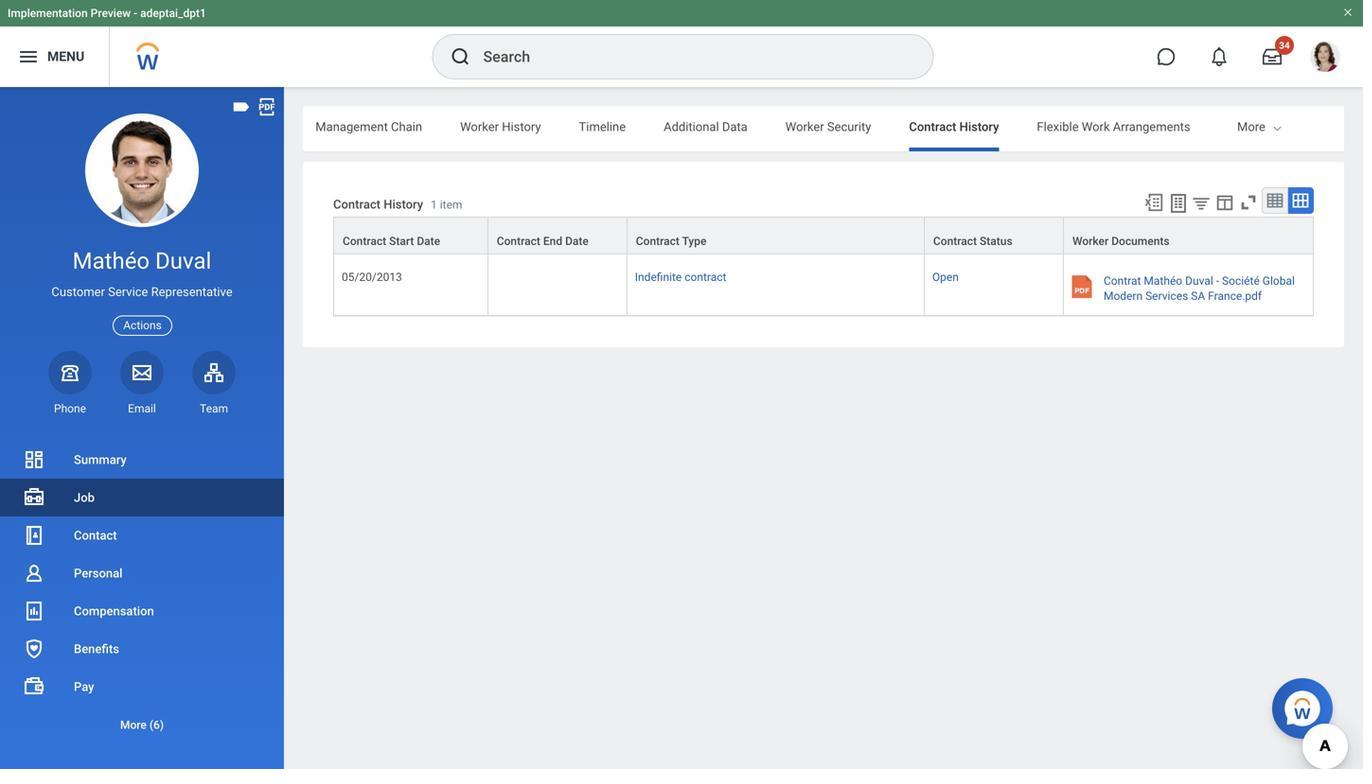 Task type: describe. For each thing, give the bounding box(es) containing it.
contrat mathéo duval - société global modern services sa france.pdf link
[[1104, 270, 1306, 304]]

phone image
[[57, 362, 83, 384]]

view printable version (pdf) image
[[257, 97, 277, 117]]

service
[[108, 285, 148, 299]]

modern
[[1104, 290, 1143, 303]]

phone button
[[48, 351, 92, 417]]

list containing summary
[[0, 441, 284, 744]]

search image
[[449, 45, 472, 68]]

05/20/2013
[[342, 271, 402, 284]]

indefinite contract
[[635, 271, 727, 284]]

benefits link
[[0, 631, 284, 669]]

contrat
[[1104, 275, 1142, 288]]

click to view/edit grid preferences image
[[1215, 192, 1236, 213]]

- inside menu 'banner'
[[134, 7, 137, 20]]

expand table image
[[1292, 191, 1311, 210]]

compensation link
[[0, 593, 284, 631]]

history for contract history
[[960, 120, 999, 134]]

implementation
[[8, 7, 88, 20]]

contract history 1 item
[[333, 197, 463, 211]]

contract start date button
[[334, 218, 487, 254]]

benefits
[[74, 643, 119, 657]]

data
[[722, 120, 748, 134]]

email
[[128, 402, 156, 416]]

- inside contrat mathéo duval - société global modern services sa france.pdf
[[1217, 275, 1220, 288]]

indefinite contract link
[[635, 267, 727, 284]]

additional
[[664, 120, 719, 134]]

34 button
[[1252, 36, 1295, 78]]

duval inside contrat mathéo duval - société global modern services sa france.pdf
[[1186, 275, 1214, 288]]

mail image
[[131, 362, 153, 384]]

management
[[316, 120, 388, 134]]

team
[[200, 402, 228, 416]]

fullscreen image
[[1239, 192, 1260, 213]]

arrangements
[[1113, 120, 1191, 134]]

job image
[[23, 487, 45, 509]]

worker documents button
[[1064, 218, 1314, 254]]

contract type button
[[628, 218, 924, 254]]

menu button
[[0, 27, 109, 87]]

start
[[389, 235, 414, 248]]

menu banner
[[0, 0, 1364, 87]]

contract
[[685, 271, 727, 284]]

contract end date button
[[488, 218, 627, 254]]

phone
[[54, 402, 86, 416]]

indefinite
[[635, 271, 682, 284]]

close environment banner image
[[1343, 7, 1354, 18]]

mathéo inside navigation pane region
[[73, 248, 150, 275]]

contract for contract status
[[934, 235, 977, 248]]

end
[[543, 235, 563, 248]]

worker for worker security
[[786, 120, 825, 134]]

job
[[74, 491, 95, 505]]

personal
[[74, 567, 123, 581]]

status
[[980, 235, 1013, 248]]

duval inside navigation pane region
[[155, 248, 212, 275]]

france.pdf
[[1209, 290, 1262, 303]]

documents
[[1112, 235, 1170, 248]]

management chain
[[316, 120, 422, 134]]

compensation image
[[23, 600, 45, 623]]

summary image
[[23, 449, 45, 472]]

personal link
[[0, 555, 284, 593]]

implementation preview -   adeptai_dpt1
[[8, 7, 206, 20]]

row containing contract start date
[[333, 217, 1314, 255]]

pay
[[74, 680, 94, 695]]

services
[[1146, 290, 1189, 303]]

actions
[[123, 319, 162, 332]]

pay image
[[23, 676, 45, 699]]

contract start date
[[343, 235, 440, 248]]

row containing 05/20/2013
[[333, 255, 1314, 317]]

contract for contract history
[[909, 120, 957, 134]]

representative
[[151, 285, 233, 299]]

tag image
[[231, 97, 252, 117]]

société
[[1223, 275, 1260, 288]]

work
[[1082, 120, 1110, 134]]

Search Workday  search field
[[483, 36, 894, 78]]

job link
[[0, 479, 284, 517]]

flexible
[[1037, 120, 1079, 134]]

global
[[1263, 275, 1295, 288]]

1
[[431, 198, 437, 211]]



Task type: vqa. For each thing, say whether or not it's contained in the screenshot.
33 button
no



Task type: locate. For each thing, give the bounding box(es) containing it.
contract type
[[636, 235, 707, 248]]

2 date from the left
[[565, 235, 589, 248]]

item
[[440, 198, 463, 211]]

profile logan mcneil image
[[1311, 42, 1341, 76]]

contact image
[[23, 525, 45, 547]]

summary
[[74, 453, 127, 467]]

more
[[1238, 120, 1266, 134], [120, 719, 147, 733]]

1 horizontal spatial worker
[[786, 120, 825, 134]]

team link
[[192, 351, 236, 417]]

security
[[828, 120, 872, 134]]

history left "1"
[[384, 197, 423, 211]]

worker
[[460, 120, 499, 134], [786, 120, 825, 134], [1073, 235, 1109, 248]]

mathéo up services
[[1144, 275, 1183, 288]]

worker for worker history
[[460, 120, 499, 134]]

contract left end at the left of page
[[497, 235, 541, 248]]

-
[[134, 7, 137, 20], [1217, 275, 1220, 288]]

0 horizontal spatial more
[[120, 719, 147, 733]]

contract status
[[934, 235, 1013, 248]]

0 horizontal spatial history
[[384, 197, 423, 211]]

worker left 'documents'
[[1073, 235, 1109, 248]]

justify image
[[17, 45, 40, 68]]

1 horizontal spatial date
[[565, 235, 589, 248]]

toolbar
[[1135, 188, 1314, 217]]

more down inbox large image
[[1238, 120, 1266, 134]]

mathéo inside contrat mathéo duval - société global modern services sa france.pdf
[[1144, 275, 1183, 288]]

contract right security
[[909, 120, 957, 134]]

1 horizontal spatial history
[[502, 120, 541, 134]]

worker history
[[460, 120, 541, 134]]

mathéo
[[73, 248, 150, 275], [1144, 275, 1183, 288]]

flexible work arrangements
[[1037, 120, 1191, 134]]

summary link
[[0, 441, 284, 479]]

history left flexible
[[960, 120, 999, 134]]

contract for contract start date
[[343, 235, 387, 248]]

navigation pane region
[[0, 87, 284, 770]]

worker security
[[786, 120, 872, 134]]

date right start
[[417, 235, 440, 248]]

mathéo duval
[[73, 248, 212, 275]]

contract up 05/20/2013
[[343, 235, 387, 248]]

pay link
[[0, 669, 284, 706]]

cell
[[488, 255, 628, 317]]

more (6) button
[[0, 706, 284, 744]]

2 horizontal spatial history
[[960, 120, 999, 134]]

type
[[682, 235, 707, 248]]

additional data
[[664, 120, 748, 134]]

1 row from the top
[[333, 217, 1314, 255]]

menu
[[47, 49, 85, 65]]

duval up sa
[[1186, 275, 1214, 288]]

worker down search icon
[[460, 120, 499, 134]]

1 horizontal spatial -
[[1217, 275, 1220, 288]]

export to excel image
[[1144, 192, 1165, 213]]

more left (6)
[[120, 719, 147, 733]]

customer service representative
[[52, 285, 233, 299]]

contract up open link
[[934, 235, 977, 248]]

2 horizontal spatial worker
[[1073, 235, 1109, 248]]

0 horizontal spatial mathéo
[[73, 248, 150, 275]]

view team image
[[203, 362, 225, 384]]

more for more (6)
[[120, 719, 147, 733]]

worker left security
[[786, 120, 825, 134]]

1 vertical spatial -
[[1217, 275, 1220, 288]]

phone mathéo duval element
[[48, 401, 92, 417]]

contrat mathéo duval - société global modern services sa france.pdf
[[1104, 275, 1295, 303]]

export to worksheets image
[[1168, 192, 1190, 215]]

inbox large image
[[1263, 47, 1282, 66]]

contact
[[74, 529, 117, 543]]

customer
[[52, 285, 105, 299]]

tab list containing management chain
[[0, 106, 1191, 152]]

list
[[0, 441, 284, 744]]

0 horizontal spatial worker
[[460, 120, 499, 134]]

sa
[[1192, 290, 1206, 303]]

contract up the contract start date
[[333, 197, 381, 211]]

history for contract history 1 item
[[384, 197, 423, 211]]

34
[[1280, 40, 1291, 51]]

select to filter grid data image
[[1191, 193, 1212, 213]]

duval up representative
[[155, 248, 212, 275]]

email mathéo duval element
[[120, 401, 164, 417]]

1 horizontal spatial mathéo
[[1144, 275, 1183, 288]]

worker for worker documents
[[1073, 235, 1109, 248]]

chain
[[391, 120, 422, 134]]

date right end at the left of page
[[565, 235, 589, 248]]

more (6)
[[120, 719, 164, 733]]

timeline
[[579, 120, 626, 134]]

(6)
[[149, 719, 164, 733]]

email button
[[120, 351, 164, 417]]

contact link
[[0, 517, 284, 555]]

date for contract start date
[[417, 235, 440, 248]]

history for worker history
[[502, 120, 541, 134]]

date for contract end date
[[565, 235, 589, 248]]

worker inside worker documents popup button
[[1073, 235, 1109, 248]]

contract for contract type
[[636, 235, 680, 248]]

table image
[[1266, 191, 1285, 210]]

contract end date
[[497, 235, 589, 248]]

contract for contract history 1 item
[[333, 197, 381, 211]]

benefits image
[[23, 638, 45, 661]]

1 horizontal spatial duval
[[1186, 275, 1214, 288]]

1 vertical spatial more
[[120, 719, 147, 733]]

0 vertical spatial more
[[1238, 120, 1266, 134]]

duval
[[155, 248, 212, 275], [1186, 275, 1214, 288]]

row
[[333, 217, 1314, 255], [333, 255, 1314, 317]]

team mathéo duval element
[[192, 401, 236, 417]]

open
[[933, 271, 959, 284]]

adeptai_dpt1
[[140, 7, 206, 20]]

0 horizontal spatial date
[[417, 235, 440, 248]]

contract inside "tab list"
[[909, 120, 957, 134]]

history
[[502, 120, 541, 134], [960, 120, 999, 134], [384, 197, 423, 211]]

more (6) button
[[0, 715, 284, 737]]

history left timeline
[[502, 120, 541, 134]]

compensation
[[74, 605, 154, 619]]

date
[[417, 235, 440, 248], [565, 235, 589, 248]]

- right preview
[[134, 7, 137, 20]]

0 vertical spatial -
[[134, 7, 137, 20]]

contract up indefinite
[[636, 235, 680, 248]]

actions button
[[113, 316, 172, 336]]

- up france.pdf
[[1217, 275, 1220, 288]]

0 horizontal spatial duval
[[155, 248, 212, 275]]

0 horizontal spatial -
[[134, 7, 137, 20]]

more inside dropdown button
[[120, 719, 147, 733]]

1 date from the left
[[417, 235, 440, 248]]

more for more
[[1238, 120, 1266, 134]]

mathéo up service in the top left of the page
[[73, 248, 150, 275]]

preview
[[91, 7, 131, 20]]

contract history
[[909, 120, 999, 134]]

personal image
[[23, 563, 45, 585]]

contract
[[909, 120, 957, 134], [333, 197, 381, 211], [343, 235, 387, 248], [497, 235, 541, 248], [636, 235, 680, 248], [934, 235, 977, 248]]

2 row from the top
[[333, 255, 1314, 317]]

tab list
[[0, 106, 1191, 152]]

contract for contract end date
[[497, 235, 541, 248]]

worker documents
[[1073, 235, 1170, 248]]

1 horizontal spatial more
[[1238, 120, 1266, 134]]

contract status button
[[925, 218, 1063, 254]]

open link
[[933, 267, 959, 284]]

notifications large image
[[1210, 47, 1229, 66]]



